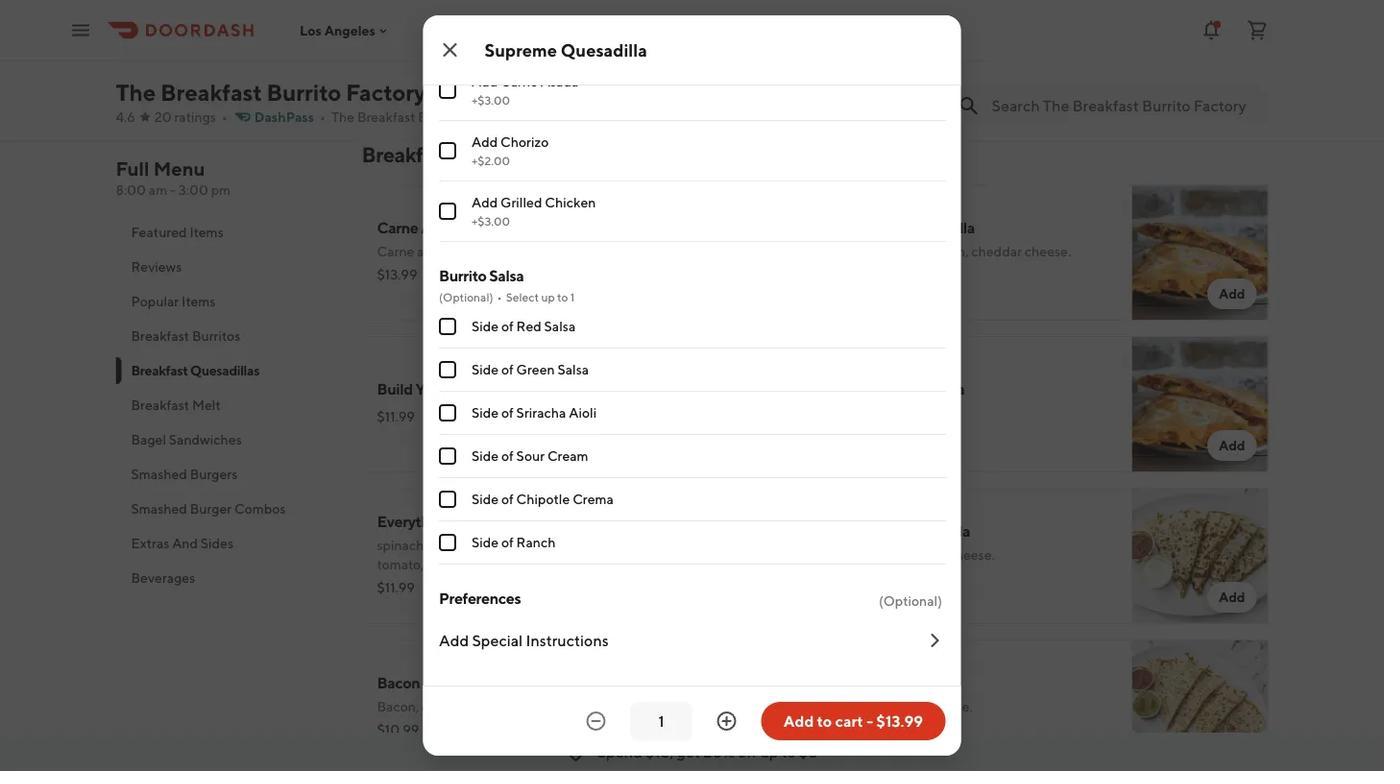 Task type: vqa. For each thing, say whether or not it's contained in the screenshot.
Burritos
yes



Task type: locate. For each thing, give the bounding box(es) containing it.
6 of from the top
[[501, 535, 513, 551]]

None checkbox
[[439, 21, 456, 38], [439, 203, 456, 220], [439, 21, 456, 38], [439, 203, 456, 220]]

featured items
[[131, 224, 224, 240]]

2 vertical spatial carne
[[377, 244, 414, 259]]

of right bell
[[501, 535, 513, 551]]

salsa inside burrito salsa (optional) • select up to 1
[[489, 267, 523, 285]]

impossible
[[500, 13, 566, 29]]

ranch
[[516, 535, 555, 551]]

0 vertical spatial +$3.00
[[471, 33, 510, 46]]

los angeles button
[[300, 22, 391, 38]]

salsa for red
[[544, 319, 575, 334]]

ham,
[[939, 244, 969, 259]]

3 $11.99 from the top
[[377, 580, 415, 596]]

Item Search search field
[[992, 95, 1253, 116]]

add inside add chorizo +$2.00
[[471, 134, 498, 150]]

1 horizontal spatial breakfast quesadillas
[[362, 142, 563, 167]]

0 vertical spatial supreme
[[485, 39, 557, 60]]

1 +$3.00 from the top
[[471, 33, 510, 46]]

grilled left "chicken"
[[500, 195, 542, 210]]

sausage,
[[838, 244, 893, 259], [838, 547, 893, 563]]

$13.99 inside carne asada quesadilla carne asada, cheddar cheese. $13.99
[[377, 267, 417, 282]]

1 $11.99 from the top
[[377, 48, 415, 63]]

quesadilla inside sausage quesadilla sausage, cheddar cheese.
[[898, 522, 970, 540]]

add button
[[1208, 279, 1257, 309], [746, 430, 796, 461], [1208, 430, 1257, 461], [1208, 582, 1257, 613], [746, 734, 796, 765]]

0 vertical spatial items
[[190, 224, 224, 240]]

$10.99 down bacon,
[[377, 722, 419, 738]]

add impossible sausage +$3.00
[[471, 13, 620, 46]]

1 sausage, from the top
[[838, 244, 893, 259]]

smashed up "extras"
[[131, 501, 187, 517]]

1 vertical spatial smashed
[[131, 501, 187, 517]]

the up 4.6 at top left
[[116, 78, 156, 106]]

2 $11.99 from the top
[[377, 409, 415, 425]]

1 horizontal spatial $13.99
[[877, 712, 924, 731]]

group containing add impossible sausage
[[439, 0, 946, 242]]

1 vertical spatial burrito
[[418, 109, 461, 125]]

0 vertical spatial $13.99
[[377, 267, 417, 282]]

Side of Green Salsa checkbox
[[439, 361, 456, 379]]

add special instructions
[[439, 632, 608, 650]]

- inside full menu 8:00 am - 3:00 pm
[[170, 182, 176, 198]]

cheddar inside sausage quesadilla sausage, cheddar cheese.
[[895, 547, 946, 563]]

am
[[149, 182, 167, 198]]

asada inside carne asada quesadilla carne asada, cheddar cheese. $13.99
[[421, 219, 463, 237]]

0 horizontal spatial eggs,
[[473, 25, 506, 40]]

breakfast burritos
[[131, 328, 240, 344]]

tater right angeles
[[412, 25, 441, 40]]

carne up the 1.4
[[500, 74, 538, 89]]

tots, inside ham, tater tots, eggs, cheddar cheese. $11.99
[[444, 25, 471, 40]]

0 horizontal spatial up
[[541, 290, 555, 304]]

of down build your own breakfast quesadilla
[[501, 405, 513, 421]]

quesadilla inside supreme quesadilla sausage, bacon, ham, cheddar cheese.
[[903, 219, 975, 237]]

0 vertical spatial quesadillas
[[455, 142, 563, 167]]

0 vertical spatial sausage,
[[838, 244, 893, 259]]

1 vertical spatial sausage,
[[838, 547, 893, 563]]

eggs, right close supreme quesadilla icon
[[473, 25, 506, 40]]

sausage inside sausage quesadilla sausage, cheddar cheese.
[[838, 522, 895, 540]]

quesadilla for ham quesadilla ham, cheddar cheese. $10.99
[[873, 674, 946, 692]]

None checkbox
[[439, 82, 456, 99], [439, 142, 456, 159], [439, 82, 456, 99], [439, 142, 456, 159]]

2 vertical spatial burrito
[[439, 267, 486, 285]]

1 vertical spatial to
[[817, 712, 832, 731]]

0 vertical spatial up
[[541, 290, 555, 304]]

1 horizontal spatial grilled
[[838, 15, 880, 31]]

cheese
[[480, 557, 524, 573]]

$11.99 left close supreme quesadilla icon
[[377, 48, 415, 63]]

4 side from the top
[[471, 448, 498, 464]]

the right dashpass •
[[331, 109, 355, 125]]

$13.99 down asada,
[[377, 267, 417, 282]]

notification bell image
[[1200, 19, 1223, 42]]

salsa right red
[[544, 319, 575, 334]]

quesadilla inside ham quesadilla ham, cheddar cheese. $10.99
[[873, 674, 946, 692]]

burrito down asada,
[[439, 267, 486, 285]]

eggs, right chicken,
[[940, 15, 972, 31]]

1 horizontal spatial factory
[[463, 109, 510, 125]]

grilled
[[838, 15, 880, 31], [500, 195, 542, 210]]

0 vertical spatial burrito
[[267, 78, 341, 106]]

quesadilla for bacon quesadilla bacon, cheddar cheese. $10.99
[[423, 674, 495, 692]]

salsa right green
[[557, 362, 589, 378]]

to left 1
[[557, 290, 568, 304]]

1 vertical spatial asada
[[421, 219, 463, 237]]

0 vertical spatial breakfast quesadillas
[[362, 142, 563, 167]]

1 vertical spatial the
[[331, 109, 355, 125]]

asada up asada,
[[421, 219, 463, 237]]

1 vertical spatial sausage
[[838, 522, 895, 540]]

of up build your own breakfast quesadilla
[[501, 362, 513, 378]]

smashed burger combos
[[131, 501, 286, 517]]

0 horizontal spatial (optional)
[[439, 290, 493, 304]]

add special instructions button
[[439, 615, 946, 667]]

5 side from the top
[[471, 491, 498, 507]]

extras and sides button
[[116, 527, 339, 561]]

2 of from the top
[[501, 362, 513, 378]]

menu
[[153, 158, 205, 180]]

0 vertical spatial to
[[557, 290, 568, 304]]

2 horizontal spatial to
[[817, 712, 832, 731]]

green
[[516, 362, 555, 378]]

1 vertical spatial $13.99
[[877, 712, 924, 731]]

everything
[[377, 513, 451, 531]]

1 vertical spatial factory
[[463, 109, 510, 125]]

to left $5
[[782, 743, 796, 761]]

carne inside add carne asada +$3.00
[[500, 74, 538, 89]]

0 horizontal spatial quesadillas
[[190, 363, 260, 379]]

factory up the breakfast burrito factory • 1.4 mi
[[346, 78, 426, 106]]

Current quantity is 1 number field
[[642, 711, 681, 732]]

of for red
[[501, 319, 513, 334]]

to inside burrito salsa (optional) • select up to 1
[[557, 290, 568, 304]]

quesadilla inside bacon quesadilla bacon, cheddar cheese. $10.99
[[423, 674, 495, 692]]

side up build your own breakfast quesadilla
[[471, 362, 498, 378]]

2 side from the top
[[471, 362, 498, 378]]

1 smashed from the top
[[131, 466, 187, 482]]

add button for supreme quesadilla
[[1208, 279, 1257, 309]]

grilled left chicken,
[[838, 15, 880, 31]]

smashed down bagel
[[131, 466, 187, 482]]

2 vertical spatial to
[[782, 743, 796, 761]]

smashed
[[131, 466, 187, 482], [131, 501, 187, 517]]

$10.99 down ham
[[838, 722, 880, 738]]

1 side from the top
[[471, 319, 498, 334]]

0 vertical spatial (optional)
[[439, 290, 493, 304]]

up for off
[[760, 743, 779, 761]]

1 horizontal spatial tater
[[974, 15, 1004, 31]]

sausage, for supreme
[[838, 244, 893, 259]]

tater inside grilled chicken, eggs, tater tots, cheddar cheese.
[[974, 15, 1004, 31]]

factory
[[346, 78, 426, 106], [463, 109, 510, 125]]

$13.99
[[377, 267, 417, 282], [877, 712, 924, 731]]

$13.99 right cart
[[877, 712, 924, 731]]

add inside add carne asada +$3.00
[[471, 74, 498, 89]]

cheese.
[[562, 25, 608, 40], [838, 34, 885, 50], [512, 244, 558, 259], [1025, 244, 1071, 259], [949, 547, 995, 563], [475, 699, 522, 715], [926, 699, 973, 715]]

cheese quesadilla image
[[1132, 336, 1269, 473]]

+$3.00 up the breakfast burrito factory • 1.4 mi
[[471, 93, 510, 107]]

side up veggie
[[471, 491, 498, 507]]

eggs, inside ham, tater tots, eggs, cheddar cheese. $11.99
[[473, 25, 506, 40]]

burrito down close supreme quesadilla icon
[[418, 109, 461, 125]]

+$3.00 for impossible
[[471, 33, 510, 46]]

0 horizontal spatial factory
[[346, 78, 426, 106]]

cheese. inside sausage quesadilla sausage, cheddar cheese.
[[949, 547, 995, 563]]

1 $10.99 from the left
[[377, 722, 419, 738]]

+$3.00 inside add impossible sausage +$3.00
[[471, 33, 510, 46]]

side down build your own breakfast quesadilla
[[471, 405, 498, 421]]

- inside add to cart - $13.99 button
[[867, 712, 873, 731]]

$11.99 down the tomato,
[[377, 580, 415, 596]]

0 horizontal spatial ham,
[[377, 25, 409, 40]]

1 vertical spatial $11.99
[[377, 409, 415, 425]]

tater
[[974, 15, 1004, 31], [412, 25, 441, 40]]

factory for the breakfast burrito factory
[[346, 78, 426, 106]]

sausage
[[569, 13, 620, 29], [838, 522, 895, 540]]

aioli
[[569, 405, 596, 421]]

1 vertical spatial ham,
[[838, 699, 870, 715]]

1 horizontal spatial tots,
[[1006, 15, 1033, 31]]

items inside featured items button
[[190, 224, 224, 240]]

0 horizontal spatial grilled
[[500, 195, 542, 210]]

side for side of sriracha aioli
[[471, 405, 498, 421]]

tots, inside grilled chicken, eggs, tater tots, cheddar cheese.
[[1006, 15, 1033, 31]]

factory up add chorizo +$2.00
[[463, 109, 510, 125]]

spinach,
[[377, 538, 427, 553]]

20 ratings •
[[155, 109, 227, 125]]

ham, right angeles
[[377, 25, 409, 40]]

2 +$3.00 from the top
[[471, 93, 510, 107]]

side for side of chipotle crema
[[471, 491, 498, 507]]

cheddar inside grilled chicken, eggs, tater tots, cheddar cheese.
[[1036, 15, 1087, 31]]

1 horizontal spatial ham,
[[838, 699, 870, 715]]

quesadilla
[[561, 39, 647, 60], [466, 219, 538, 237], [903, 219, 975, 237], [553, 380, 625, 398], [893, 380, 965, 398], [505, 513, 577, 531], [898, 522, 970, 540], [423, 674, 495, 692], [873, 674, 946, 692]]

0 horizontal spatial asada
[[421, 219, 463, 237]]

• right ratings
[[222, 109, 227, 125]]

0 horizontal spatial to
[[557, 290, 568, 304]]

0 horizontal spatial -
[[170, 182, 176, 198]]

1 vertical spatial (optional)
[[879, 593, 942, 609]]

of left red
[[501, 319, 513, 334]]

• inside burrito salsa (optional) • select up to 1
[[497, 290, 502, 304]]

1 horizontal spatial sausage
[[838, 522, 895, 540]]

+$3.00 right close supreme quesadilla icon
[[471, 33, 510, 46]]

items inside the popular items button
[[182, 294, 216, 309]]

2 vertical spatial $11.99
[[377, 580, 415, 596]]

(optional) down sausage quesadilla sausage, cheddar cheese.
[[879, 593, 942, 609]]

items
[[190, 224, 224, 240], [182, 294, 216, 309]]

of left sour
[[501, 448, 513, 464]]

burrito salsa group
[[439, 265, 946, 565]]

20%
[[703, 743, 735, 761]]

0 vertical spatial smashed
[[131, 466, 187, 482]]

burger
[[190, 501, 232, 517]]

1 horizontal spatial up
[[760, 743, 779, 761]]

2 sausage, from the top
[[838, 547, 893, 563]]

$11.99 inside ham, tater tots, eggs, cheddar cheese. $11.99
[[377, 48, 415, 63]]

0 horizontal spatial tater
[[412, 25, 441, 40]]

grilled chicken, eggs, tater tots, cheddar cheese.
[[838, 15, 1087, 50]]

chicken,
[[883, 15, 937, 31]]

supreme down impossible
[[485, 39, 557, 60]]

-
[[170, 182, 176, 198], [867, 712, 873, 731]]

0 horizontal spatial supreme
[[485, 39, 557, 60]]

0 horizontal spatial breakfast quesadillas
[[131, 363, 260, 379]]

$10.99 inside bacon quesadilla bacon, cheddar cheese. $10.99
[[377, 722, 419, 738]]

(optional) up side of red salsa checkbox
[[439, 290, 493, 304]]

quesadilla inside everything veggie quesadilla spinach, onions, bell peppers, mushrooms, tomato, cheddar cheese $11.99
[[505, 513, 577, 531]]

cheddar inside ham quesadilla ham, cheddar cheese. $10.99
[[873, 699, 924, 715]]

0 vertical spatial the
[[116, 78, 156, 106]]

+$3.00 inside add carne asada +$3.00
[[471, 93, 510, 107]]

salsa
[[489, 267, 523, 285], [544, 319, 575, 334], [557, 362, 589, 378]]

to for 1
[[557, 290, 568, 304]]

to left cart
[[817, 712, 832, 731]]

2 $10.99 from the left
[[838, 722, 880, 738]]

supreme quesadilla sausage, bacon, ham, cheddar cheese.
[[838, 219, 1071, 259]]

0 vertical spatial salsa
[[489, 267, 523, 285]]

salsa up select
[[489, 267, 523, 285]]

bagel sandwiches
[[131, 432, 242, 448]]

0 vertical spatial -
[[170, 182, 176, 198]]

Side of Sour Cream checkbox
[[439, 448, 456, 465]]

1 horizontal spatial eggs,
[[940, 15, 972, 31]]

chipotle
[[516, 491, 570, 507]]

up left 1
[[541, 290, 555, 304]]

ham burrito image
[[671, 0, 808, 102]]

sausage, inside supreme quesadilla sausage, bacon, ham, cheddar cheese.
[[838, 244, 893, 259]]

of left chipotle
[[501, 491, 513, 507]]

full
[[116, 158, 150, 180]]

side down veggie
[[471, 535, 498, 551]]

0 vertical spatial carne
[[500, 74, 538, 89]]

3 +$3.00 from the top
[[471, 214, 510, 228]]

1 horizontal spatial asada
[[540, 74, 578, 89]]

asada,
[[417, 244, 456, 259]]

$10.99 inside ham quesadilla ham, cheddar cheese. $10.99
[[838, 722, 880, 738]]

items up reviews button at the left top of page
[[190, 224, 224, 240]]

add inside add impossible sausage +$3.00
[[471, 13, 498, 29]]

- right the am
[[170, 182, 176, 198]]

1 vertical spatial supreme
[[838, 219, 900, 237]]

1 horizontal spatial the
[[331, 109, 355, 125]]

1 vertical spatial items
[[182, 294, 216, 309]]

breakfast up bagel
[[131, 397, 189, 413]]

asada inside add carne asada +$3.00
[[540, 74, 578, 89]]

- right cart
[[867, 712, 873, 731]]

side right side of red salsa checkbox
[[471, 319, 498, 334]]

supreme quesadilla dialog
[[423, 0, 961, 756]]

own
[[450, 380, 482, 398]]

0 vertical spatial $11.99
[[377, 48, 415, 63]]

cheese. inside grilled chicken, eggs, tater tots, cheddar cheese.
[[838, 34, 885, 50]]

1 horizontal spatial supreme
[[838, 219, 900, 237]]

•
[[222, 109, 227, 125], [320, 109, 326, 125], [517, 109, 523, 125], [497, 290, 502, 304]]

everything veggie quesadilla image
[[671, 488, 808, 625]]

0 horizontal spatial $13.99
[[377, 267, 417, 282]]

0 horizontal spatial sausage
[[569, 13, 620, 29]]

mi
[[550, 109, 565, 125]]

1 horizontal spatial $10.99
[[838, 722, 880, 738]]

(optional) inside burrito salsa (optional) • select up to 1
[[439, 290, 493, 304]]

carne left asada,
[[377, 244, 414, 259]]

1 vertical spatial -
[[867, 712, 873, 731]]

salsa for green
[[557, 362, 589, 378]]

smashed burgers button
[[116, 457, 339, 492]]

side right side of sour cream option
[[471, 448, 498, 464]]

breakfast quesadillas down breakfast burritos
[[131, 363, 260, 379]]

breakfast down popular
[[131, 328, 189, 344]]

8:00
[[116, 182, 146, 198]]

0 horizontal spatial $10.99
[[377, 722, 419, 738]]

6 side from the top
[[471, 535, 498, 551]]

mushrooms,
[[558, 538, 632, 553]]

breakfast up 'breakfast melt'
[[131, 363, 188, 379]]

supreme inside supreme quesadilla sausage, bacon, ham, cheddar cheese.
[[838, 219, 900, 237]]

of
[[501, 319, 513, 334], [501, 362, 513, 378], [501, 405, 513, 421], [501, 448, 513, 464], [501, 491, 513, 507], [501, 535, 513, 551]]

3 side from the top
[[471, 405, 498, 421]]

burrito salsa (optional) • select up to 1
[[439, 267, 574, 304]]

supreme inside dialog
[[485, 39, 557, 60]]

ham, down ham
[[838, 699, 870, 715]]

of for sour
[[501, 448, 513, 464]]

2 vertical spatial +$3.00
[[471, 214, 510, 228]]

0 items, open order cart image
[[1246, 19, 1269, 42]]

tater right chicken,
[[974, 15, 1004, 31]]

ham, inside ham, tater tots, eggs, cheddar cheese. $11.99
[[377, 25, 409, 40]]

cheddar inside supreme quesadilla sausage, bacon, ham, cheddar cheese.
[[972, 244, 1022, 259]]

breakfast quesadillas down the breakfast burrito factory • 1.4 mi
[[362, 142, 563, 167]]

smashed burgers
[[131, 466, 238, 482]]

quesadillas down the 1.4
[[455, 142, 563, 167]]

1 vertical spatial grilled
[[500, 195, 542, 210]]

5 of from the top
[[501, 491, 513, 507]]

quesadillas down breakfast burritos button
[[190, 363, 260, 379]]

eggs, inside grilled chicken, eggs, tater tots, cheddar cheese.
[[940, 15, 972, 31]]

breakfast quesadillas
[[362, 142, 563, 167], [131, 363, 260, 379]]

1 of from the top
[[501, 319, 513, 334]]

close supreme quesadilla image
[[439, 38, 462, 61]]

+$3.00
[[471, 33, 510, 46], [471, 93, 510, 107], [471, 214, 510, 228]]

3 of from the top
[[501, 405, 513, 421]]

2 vertical spatial salsa
[[557, 362, 589, 378]]

2 smashed from the top
[[131, 501, 187, 517]]

group
[[439, 0, 946, 242]]

side for side of red salsa
[[471, 319, 498, 334]]

sausage, inside sausage quesadilla sausage, cheddar cheese.
[[838, 547, 893, 563]]

+$3.00 down +$2.00
[[471, 214, 510, 228]]

asada down supreme quesadilla
[[540, 74, 578, 89]]

up for select
[[541, 290, 555, 304]]

onions,
[[430, 538, 474, 553]]

0 vertical spatial ham,
[[377, 25, 409, 40]]

0 vertical spatial sausage
[[569, 13, 620, 29]]

burrito inside burrito salsa (optional) • select up to 1
[[439, 267, 486, 285]]

build your own breakfast quesadilla image
[[671, 336, 808, 473]]

0 vertical spatial factory
[[346, 78, 426, 106]]

1 horizontal spatial -
[[867, 712, 873, 731]]

carne asada quesadilla image
[[671, 184, 808, 321]]

4 of from the top
[[501, 448, 513, 464]]

0 horizontal spatial the
[[116, 78, 156, 106]]

eggs,
[[940, 15, 972, 31], [473, 25, 506, 40]]

$10.99
[[377, 722, 419, 738], [838, 722, 880, 738]]

$11.99 down build
[[377, 409, 415, 425]]

up right off at the right bottom of the page
[[760, 743, 779, 761]]

0 horizontal spatial tots,
[[444, 25, 471, 40]]

items up breakfast burritos
[[182, 294, 216, 309]]

burrito up dashpass •
[[267, 78, 341, 106]]

• left select
[[497, 290, 502, 304]]

Side of Sriracha Aioli checkbox
[[439, 405, 456, 422]]

• left the 1.4
[[517, 109, 523, 125]]

carne up asada,
[[377, 219, 418, 237]]

bacon,
[[377, 699, 419, 715]]

of for green
[[501, 362, 513, 378]]

popular items
[[131, 294, 216, 309]]

1 vertical spatial +$3.00
[[471, 93, 510, 107]]

+$3.00 inside 'add grilled chicken +$3.00'
[[471, 214, 510, 228]]

add
[[471, 13, 498, 29], [471, 74, 498, 89], [471, 134, 498, 150], [471, 195, 498, 210], [1219, 286, 1246, 302], [758, 438, 785, 454], [1219, 438, 1246, 454], [1219, 589, 1246, 605], [439, 632, 469, 650], [784, 712, 814, 731], [758, 741, 785, 757]]

up inside burrito salsa (optional) • select up to 1
[[541, 290, 555, 304]]

1 horizontal spatial to
[[782, 743, 796, 761]]

add to cart - $13.99
[[784, 712, 924, 731]]

cheddar inside everything veggie quesadilla spinach, onions, bell peppers, mushrooms, tomato, cheddar cheese $11.99
[[427, 557, 478, 573]]

cheddar inside carne asada quesadilla carne asada, cheddar cheese. $13.99
[[458, 244, 509, 259]]

quesadilla inside dialog
[[561, 39, 647, 60]]

ratings
[[174, 109, 216, 125]]

up
[[541, 290, 555, 304], [760, 743, 779, 761]]

supreme up bacon,
[[838, 219, 900, 237]]

cheese. inside ham quesadilla ham, cheddar cheese. $10.99
[[926, 699, 973, 715]]

chicken burrito image
[[1132, 0, 1269, 102]]

0 vertical spatial grilled
[[838, 15, 880, 31]]

chicken
[[545, 195, 596, 210]]

angeles
[[325, 22, 376, 38]]

1 vertical spatial up
[[760, 743, 779, 761]]

breakfast
[[160, 78, 262, 106], [357, 109, 416, 125], [362, 142, 451, 167], [131, 328, 189, 344], [131, 363, 188, 379], [485, 380, 550, 398], [131, 397, 189, 413]]

$11.99
[[377, 48, 415, 63], [377, 409, 415, 425], [377, 580, 415, 596]]

1 vertical spatial salsa
[[544, 319, 575, 334]]

0 vertical spatial asada
[[540, 74, 578, 89]]

burritos
[[192, 328, 240, 344]]

off
[[738, 743, 757, 761]]

bagel
[[131, 432, 166, 448]]



Task type: describe. For each thing, give the bounding box(es) containing it.
cheddar inside bacon quesadilla bacon, cheddar cheese. $10.99
[[422, 699, 473, 715]]

1 vertical spatial quesadillas
[[190, 363, 260, 379]]

sausage quesadilla sausage, cheddar cheese.
[[838, 522, 995, 563]]

• right the dashpass
[[320, 109, 326, 125]]

side for side of sour cream
[[471, 448, 498, 464]]

quesadilla for sausage quesadilla sausage, cheddar cheese.
[[898, 522, 970, 540]]

quesadilla for cheese quesadilla
[[893, 380, 965, 398]]

the for the breakfast burrito factory
[[116, 78, 156, 106]]

ham quesadilla image
[[1132, 640, 1269, 772]]

bacon
[[377, 674, 420, 692]]

cheese. inside ham, tater tots, eggs, cheddar cheese. $11.99
[[562, 25, 608, 40]]

add carne asada +$3.00
[[471, 74, 578, 107]]

3:00
[[179, 182, 208, 198]]

bagel sandwiches button
[[116, 423, 339, 457]]

increase quantity by 1 image
[[715, 710, 738, 733]]

side of sriracha aioli
[[471, 405, 596, 421]]

los angeles
[[300, 22, 376, 38]]

items for featured items
[[190, 224, 224, 240]]

ham, tater tots, eggs, cheddar cheese. $11.99
[[377, 25, 608, 63]]

side of red salsa
[[471, 319, 575, 334]]

veggie
[[454, 513, 502, 531]]

sides
[[201, 536, 234, 552]]

1 horizontal spatial (optional)
[[879, 593, 942, 609]]

reviews
[[131, 259, 182, 275]]

$15,
[[646, 743, 674, 761]]

select
[[506, 290, 539, 304]]

cream
[[547, 448, 588, 464]]

breakfast up ratings
[[160, 78, 262, 106]]

to inside button
[[817, 712, 832, 731]]

breakfast down the breakfast burrito factory • 1.4 mi
[[362, 142, 451, 167]]

Side of Red Salsa checkbox
[[439, 318, 456, 335]]

red
[[516, 319, 541, 334]]

of for chipotle
[[501, 491, 513, 507]]

beverages button
[[116, 561, 339, 596]]

breakfast burritos button
[[116, 319, 339, 354]]

cheese quesadilla
[[838, 380, 965, 398]]

cheese. inside carne asada quesadilla carne asada, cheddar cheese. $13.99
[[512, 244, 558, 259]]

side of sour cream
[[471, 448, 588, 464]]

grilled inside grilled chicken, eggs, tater tots, cheddar cheese.
[[838, 15, 880, 31]]

side of ranch
[[471, 535, 555, 551]]

+$3.00 for grilled
[[471, 214, 510, 228]]

extras and sides
[[131, 536, 234, 552]]

sausage inside add impossible sausage +$3.00
[[569, 13, 620, 29]]

the breakfast burrito factory • 1.4 mi
[[331, 109, 565, 125]]

peppers,
[[502, 538, 555, 553]]

beverages
[[131, 570, 195, 586]]

chorizo
[[500, 134, 548, 150]]

quesadilla for supreme quesadilla
[[561, 39, 647, 60]]

of for ranch
[[501, 535, 513, 551]]

supreme for supreme quesadilla
[[485, 39, 557, 60]]

spend $15, get 20% off up to $5
[[597, 743, 818, 761]]

sausage quesadilla image
[[1132, 488, 1269, 625]]

featured
[[131, 224, 187, 240]]

side for side of green salsa
[[471, 362, 498, 378]]

side of green salsa
[[471, 362, 589, 378]]

burrito for the breakfast burrito factory
[[267, 78, 341, 106]]

ham, inside ham quesadilla ham, cheddar cheese. $10.99
[[838, 699, 870, 715]]

$13.99 inside button
[[877, 712, 924, 731]]

$10.99 for bacon
[[377, 722, 419, 738]]

1.4
[[531, 109, 547, 125]]

dashpass •
[[254, 109, 326, 125]]

add inside 'add grilled chicken +$3.00'
[[471, 195, 498, 210]]

1 vertical spatial carne
[[377, 219, 418, 237]]

Side of Ranch checkbox
[[439, 534, 456, 552]]

dashpass
[[254, 109, 314, 125]]

cheese
[[838, 380, 890, 398]]

special
[[472, 632, 522, 650]]

add button for bacon quesadilla
[[746, 734, 796, 765]]

decrease quantity by 1 image
[[585, 710, 608, 733]]

$10.99 for ham
[[838, 722, 880, 738]]

full menu 8:00 am - 3:00 pm
[[116, 158, 231, 198]]

cheese. inside bacon quesadilla bacon, cheddar cheese. $10.99
[[475, 699, 522, 715]]

bacon,
[[895, 244, 936, 259]]

smashed for smashed burgers
[[131, 466, 187, 482]]

+$3.00 for carne
[[471, 93, 510, 107]]

quesadilla for supreme quesadilla sausage, bacon, ham, cheddar cheese.
[[903, 219, 975, 237]]

breakfast inside button
[[131, 328, 189, 344]]

popular
[[131, 294, 179, 309]]

factory for the breakfast burrito factory • 1.4 mi
[[463, 109, 510, 125]]

bell
[[476, 538, 499, 553]]

1 vertical spatial breakfast quesadillas
[[131, 363, 260, 379]]

cheddar inside ham, tater tots, eggs, cheddar cheese. $11.99
[[508, 25, 559, 40]]

get
[[677, 743, 700, 761]]

los
[[300, 22, 322, 38]]

supreme quesadilla image
[[1132, 184, 1269, 321]]

sandwiches
[[169, 432, 242, 448]]

bacon quesadilla image
[[671, 640, 808, 772]]

open menu image
[[69, 19, 92, 42]]

add button for build your own breakfast quesadilla
[[746, 430, 796, 461]]

supreme quesadilla
[[485, 39, 647, 60]]

of for sriracha
[[501, 405, 513, 421]]

bacon quesadilla bacon, cheddar cheese. $10.99
[[377, 674, 522, 738]]

ham quesadilla ham, cheddar cheese. $10.99
[[838, 674, 973, 738]]

breakfast inside button
[[131, 397, 189, 413]]

quesadilla inside carne asada quesadilla carne asada, cheddar cheese. $13.99
[[466, 219, 538, 237]]

extras
[[131, 536, 169, 552]]

add button for cheese quesadilla
[[1208, 430, 1257, 461]]

build your own breakfast quesadilla
[[377, 380, 625, 398]]

to for $5
[[782, 743, 796, 761]]

build
[[377, 380, 413, 398]]

everything veggie quesadilla spinach, onions, bell peppers, mushrooms, tomato, cheddar cheese $11.99
[[377, 513, 632, 596]]

group inside supreme quesadilla dialog
[[439, 0, 946, 242]]

burrito for the breakfast burrito factory • 1.4 mi
[[418, 109, 461, 125]]

side of chipotle crema
[[471, 491, 613, 507]]

side for side of ranch
[[471, 535, 498, 551]]

+$2.00
[[471, 154, 510, 167]]

melt
[[192, 397, 221, 413]]

$11.99 inside everything veggie quesadilla spinach, onions, bell peppers, mushrooms, tomato, cheddar cheese $11.99
[[377, 580, 415, 596]]

tomato,
[[377, 557, 424, 573]]

breakfast melt button
[[116, 388, 339, 423]]

the for the breakfast burrito factory • 1.4 mi
[[331, 109, 355, 125]]

grilled inside 'add grilled chicken +$3.00'
[[500, 195, 542, 210]]

sriracha
[[516, 405, 566, 421]]

$5
[[799, 743, 818, 761]]

ham
[[838, 674, 871, 692]]

combos
[[234, 501, 286, 517]]

breakfast down angeles
[[357, 109, 416, 125]]

the breakfast burrito factory
[[116, 78, 426, 106]]

smashed for smashed burger combos
[[131, 501, 187, 517]]

add chorizo +$2.00
[[471, 134, 548, 167]]

1
[[570, 290, 574, 304]]

tater inside ham, tater tots, eggs, cheddar cheese. $11.99
[[412, 25, 441, 40]]

your
[[416, 380, 447, 398]]

sour
[[516, 448, 544, 464]]

20
[[155, 109, 172, 125]]

breakfast melt
[[131, 397, 221, 413]]

1 horizontal spatial quesadillas
[[455, 142, 563, 167]]

burgers
[[190, 466, 238, 482]]

and
[[172, 536, 198, 552]]

carne asada quesadilla carne asada, cheddar cheese. $13.99
[[377, 219, 558, 282]]

preferences
[[439, 589, 521, 608]]

add button for sausage quesadilla
[[1208, 582, 1257, 613]]

popular items button
[[116, 284, 339, 319]]

sausage, for sausage
[[838, 547, 893, 563]]

items for popular items
[[182, 294, 216, 309]]

reviews button
[[116, 250, 339, 284]]

cheese. inside supreme quesadilla sausage, bacon, ham, cheddar cheese.
[[1025, 244, 1071, 259]]

cart
[[835, 712, 864, 731]]

breakfast down side of green salsa
[[485, 380, 550, 398]]

add to cart - $13.99 button
[[761, 702, 946, 741]]

Side of Chipotle Crema checkbox
[[439, 491, 456, 508]]

supreme for supreme quesadilla sausage, bacon, ham, cheddar cheese.
[[838, 219, 900, 237]]



